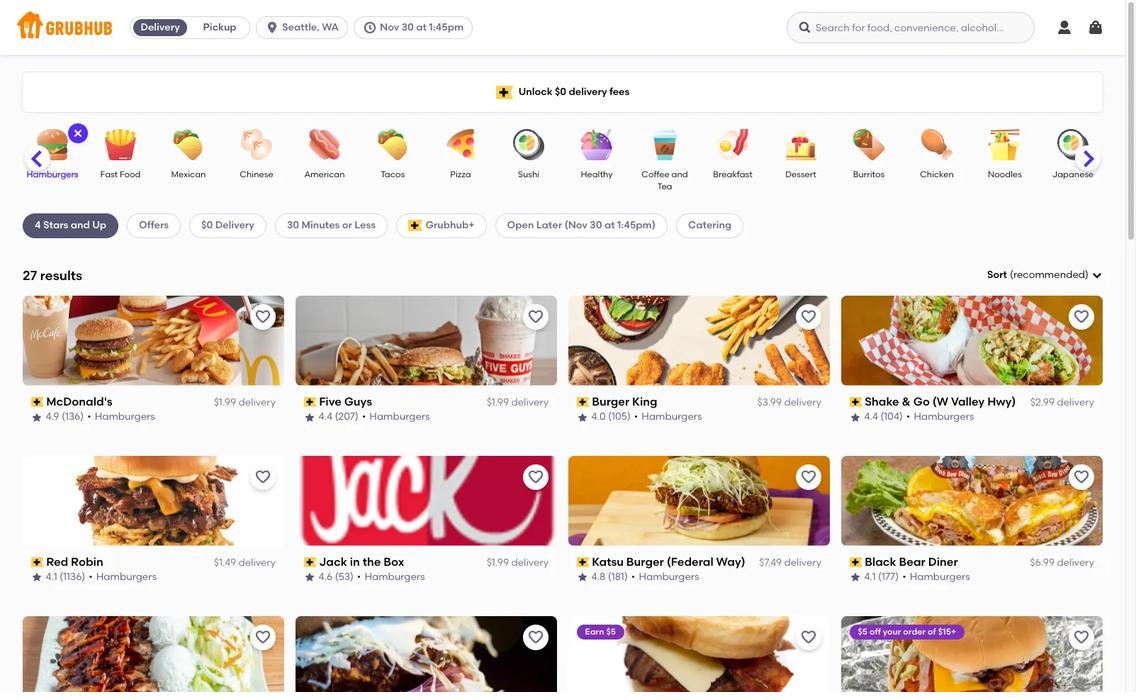 Task type: locate. For each thing, give the bounding box(es) containing it.
hamburgers down king
[[642, 411, 703, 423]]

hamburgers down katsu burger (federal way)
[[640, 571, 700, 583]]

hamburgers down the "mcdonald's"
[[95, 411, 156, 423]]

subscription pass image left jack
[[304, 557, 317, 567]]

at left 1:45pm) at the right
[[605, 219, 615, 231]]

1 svg image from the left
[[265, 21, 279, 35]]

star icon image left 4.0
[[577, 412, 589, 423]]

mcdonald's logo image
[[23, 296, 284, 386]]

1 horizontal spatial grubhub plus flag logo image
[[496, 85, 513, 99]]

• hamburgers for jack in the box
[[358, 571, 426, 583]]

$1.99 delivery
[[214, 396, 276, 408], [487, 396, 549, 408], [487, 557, 549, 569]]

unlock
[[519, 86, 553, 98]]

subscription pass image left burger king
[[577, 397, 590, 407]]

subscription pass image left shake
[[850, 397, 863, 407]]

svg image
[[1057, 19, 1074, 36], [1088, 19, 1105, 36], [363, 21, 377, 35], [72, 128, 84, 139], [1092, 270, 1103, 281]]

• hamburgers down guys
[[363, 411, 430, 423]]

$3.99 delivery
[[758, 396, 822, 408]]

sort ( recommended )
[[988, 269, 1089, 281]]

nov 30 at 1:45pm
[[380, 21, 464, 33]]

$5 off your order of $15+
[[859, 627, 957, 636]]

save this restaurant button for katsu burger (federal way) logo
[[796, 464, 822, 490]]

0 horizontal spatial svg image
[[265, 21, 279, 35]]

shake & go (w valley hwy)
[[866, 395, 1017, 408]]

(w
[[933, 395, 949, 408]]

burger madness seattle logo image
[[569, 616, 830, 692]]

star icon image left 4.4 (104) on the right of page
[[850, 412, 862, 423]]

svg image inside seattle, wa button
[[265, 21, 279, 35]]

offers
[[139, 219, 169, 231]]

• right the (53)
[[358, 571, 362, 583]]

burritos
[[854, 169, 885, 179]]

grubhub plus flag logo image
[[496, 85, 513, 99], [409, 220, 423, 231]]

$1.99 delivery for jack in the box
[[487, 557, 549, 569]]

4.9 (136)
[[46, 411, 84, 423]]

• hamburgers down box at the left bottom
[[358, 571, 426, 583]]

later
[[537, 219, 562, 231]]

0 vertical spatial $0
[[555, 86, 567, 98]]

fast food image
[[96, 129, 145, 160]]

black bear diner
[[866, 555, 959, 568]]

$1.49
[[214, 557, 236, 569]]

katsu burger (federal way)
[[593, 555, 746, 568]]

2 4.4 from the left
[[865, 411, 879, 423]]

1 horizontal spatial delivery
[[215, 219, 255, 231]]

grubhub plus flag logo image for unlock $0 delivery fees
[[496, 85, 513, 99]]

star icon image for burger king
[[577, 412, 589, 423]]

unlock $0 delivery fees
[[519, 86, 630, 98]]

4.0 (105)
[[592, 411, 631, 423]]

$1.99 for mcdonald's
[[214, 396, 236, 408]]

your
[[884, 627, 902, 636]]

• hamburgers for burger king
[[635, 411, 703, 423]]

sushi image
[[504, 129, 554, 160]]

0 horizontal spatial $5
[[607, 627, 617, 636]]

star icon image
[[31, 412, 43, 423], [304, 412, 316, 423], [577, 412, 589, 423], [850, 412, 862, 423], [31, 572, 43, 583], [304, 572, 316, 583], [577, 572, 589, 583], [850, 572, 862, 583]]

star icon image left 4.1 (1136)
[[31, 572, 43, 583]]

coffee
[[642, 169, 670, 179]]

• hamburgers down king
[[635, 411, 703, 423]]

svg image
[[265, 21, 279, 35], [798, 21, 813, 35]]

0 horizontal spatial at
[[416, 21, 427, 33]]

• hamburgers down shake & go (w valley hwy)
[[907, 411, 975, 423]]

0 vertical spatial at
[[416, 21, 427, 33]]

• hamburgers down katsu burger (federal way)
[[632, 571, 700, 583]]

• down 'robin'
[[89, 571, 93, 583]]

2 $5 from the left
[[859, 627, 868, 636]]

and left up
[[71, 219, 90, 231]]

food
[[120, 169, 141, 179]]

results
[[40, 267, 82, 283]]

star icon image left 4.8
[[577, 572, 589, 583]]

1 horizontal spatial at
[[605, 219, 615, 231]]

diner
[[929, 555, 959, 568]]

burger
[[593, 395, 630, 408], [627, 555, 665, 568]]

save this restaurant image for the save this restaurant "button" related to red robin logo
[[255, 468, 272, 485]]

(181)
[[609, 571, 629, 583]]

• right (177)
[[903, 571, 907, 583]]

hamburgers
[[27, 169, 78, 179], [95, 411, 156, 423], [370, 411, 430, 423], [642, 411, 703, 423], [915, 411, 975, 423], [97, 571, 157, 583], [365, 571, 426, 583], [640, 571, 700, 583], [911, 571, 971, 583]]

•
[[88, 411, 92, 423], [363, 411, 367, 423], [635, 411, 639, 423], [907, 411, 911, 423], [89, 571, 93, 583], [358, 571, 362, 583], [632, 571, 636, 583], [903, 571, 907, 583]]

1 horizontal spatial 4.4
[[865, 411, 879, 423]]

katsu
[[593, 555, 624, 568]]

open later (nov 30 at 1:45pm)
[[507, 219, 656, 231]]

save this restaurant image
[[255, 468, 272, 485], [528, 468, 545, 485], [255, 629, 272, 646], [1074, 629, 1091, 646]]

2 4.1 from the left
[[865, 571, 877, 583]]

save this restaurant button
[[250, 304, 276, 330], [523, 304, 549, 330], [796, 304, 822, 330], [1069, 304, 1095, 330], [250, 464, 276, 490], [523, 464, 549, 490], [796, 464, 822, 490], [1069, 464, 1095, 490], [250, 624, 276, 650], [523, 624, 549, 650], [796, 624, 822, 650], [1069, 624, 1095, 650]]

hamburgers down diner
[[911, 571, 971, 583]]

subscription pass image left the "mcdonald's"
[[31, 397, 44, 407]]

4.1 for red robin
[[46, 571, 58, 583]]

• right (105)
[[635, 411, 639, 423]]

none field containing sort
[[988, 268, 1103, 282]]

hamburgers for katsu burger (federal way)
[[640, 571, 700, 583]]

0 horizontal spatial 4.1
[[46, 571, 58, 583]]

30 right nov
[[402, 21, 414, 33]]

2 horizontal spatial 30
[[590, 219, 602, 231]]

breakfast image
[[708, 129, 758, 160]]

mexican
[[171, 169, 206, 179]]

black
[[866, 555, 897, 568]]

save this restaurant image for the save this restaurant "button" corresponding to jack in the box logo
[[528, 468, 545, 485]]

healthy
[[581, 169, 613, 179]]

grubhub plus flag logo image left the grubhub+
[[409, 220, 423, 231]]

• hamburgers for five guys
[[363, 411, 430, 423]]

4.1 down red
[[46, 571, 58, 583]]

save this restaurant image
[[255, 308, 272, 325], [528, 308, 545, 325], [801, 308, 818, 325], [1074, 308, 1091, 325], [801, 468, 818, 485], [1074, 468, 1091, 485], [528, 629, 545, 646], [801, 629, 818, 646]]

1 horizontal spatial and
[[672, 169, 688, 179]]

1 horizontal spatial svg image
[[798, 21, 813, 35]]

• for black bear diner
[[903, 571, 907, 583]]

hamburgers down 'robin'
[[97, 571, 157, 583]]

4.1 left (177)
[[865, 571, 877, 583]]

delivery left pickup
[[141, 21, 180, 33]]

• hamburgers down diner
[[903, 571, 971, 583]]

1 horizontal spatial $0
[[555, 86, 567, 98]]

4.4 down shake
[[865, 411, 879, 423]]

• down & in the right of the page
[[907, 411, 911, 423]]

way)
[[717, 555, 746, 568]]

hamburgers down guys
[[370, 411, 430, 423]]

$0 right offers
[[201, 219, 213, 231]]

• hamburgers down 'robin'
[[89, 571, 157, 583]]

$5 left off
[[859, 627, 868, 636]]

fast
[[100, 169, 118, 179]]

$6.99 delivery
[[1031, 557, 1095, 569]]

five
[[320, 395, 342, 408]]

subscription pass image for jack in the box
[[304, 557, 317, 567]]

&
[[903, 395, 911, 408]]

hamburgers for burger king
[[642, 411, 703, 423]]

1 4.1 from the left
[[46, 571, 58, 583]]

star icon image left 4.4 (207)
[[304, 412, 316, 423]]

and up tea
[[672, 169, 688, 179]]

0 horizontal spatial $0
[[201, 219, 213, 231]]

• right (136)
[[88, 411, 92, 423]]

sort
[[988, 269, 1008, 281]]

2 svg image from the left
[[798, 21, 813, 35]]

hamburgers for red robin
[[97, 571, 157, 583]]

save this restaurant image for katsu burger (federal way)
[[801, 468, 818, 485]]

1 vertical spatial grubhub plus flag logo image
[[409, 220, 423, 231]]

tea
[[658, 182, 673, 192]]

five guys logo image
[[296, 296, 557, 386]]

delivery
[[569, 86, 607, 98], [239, 396, 276, 408], [512, 396, 549, 408], [785, 396, 822, 408], [1058, 396, 1095, 408], [239, 557, 276, 569], [512, 557, 549, 569], [785, 557, 822, 569], [1058, 557, 1095, 569]]

4.4
[[319, 411, 333, 423], [865, 411, 879, 423]]

30 minutes or less
[[287, 219, 376, 231]]

$1.99
[[214, 396, 236, 408], [487, 396, 509, 408], [487, 557, 509, 569]]

tacos image
[[368, 129, 418, 160]]

1 horizontal spatial $5
[[859, 627, 868, 636]]

$0 right unlock
[[555, 86, 567, 98]]

0 vertical spatial and
[[672, 169, 688, 179]]

hamburgers down (w
[[915, 411, 975, 423]]

0 vertical spatial delivery
[[141, 21, 180, 33]]

0 horizontal spatial and
[[71, 219, 90, 231]]

(105)
[[609, 411, 631, 423]]

hamburgers down box at the left bottom
[[365, 571, 426, 583]]

star icon image for shake & go (w valley hwy)
[[850, 412, 862, 423]]

subscription pass image left "five"
[[304, 397, 317, 407]]

4.4 down "five"
[[319, 411, 333, 423]]

4 stars and up
[[35, 219, 106, 231]]

healthy image
[[572, 129, 622, 160]]

4.9
[[46, 411, 60, 423]]

0 horizontal spatial delivery
[[141, 21, 180, 33]]

robin
[[71, 555, 104, 568]]

subscription pass image for red robin
[[31, 557, 44, 567]]

subscription pass image
[[304, 397, 317, 407], [850, 397, 863, 407], [304, 557, 317, 567], [577, 557, 590, 567], [850, 557, 863, 567]]

star icon image left 4.9
[[31, 412, 43, 423]]

bear
[[900, 555, 926, 568]]

seattle, wa button
[[256, 16, 354, 39]]

None field
[[988, 268, 1103, 282]]

at
[[416, 21, 427, 33], [605, 219, 615, 231]]

4
[[35, 219, 41, 231]]

$3.99
[[758, 396, 782, 408]]

0 horizontal spatial 4.4
[[319, 411, 333, 423]]

in
[[350, 555, 360, 568]]

save this restaurant button for katsu burger logo
[[523, 624, 549, 650]]

• hamburgers for red robin
[[89, 571, 157, 583]]

30 right (nov
[[590, 219, 602, 231]]

1 4.4 from the left
[[319, 411, 333, 423]]

subscription pass image left the 'katsu'
[[577, 557, 590, 567]]

• for katsu burger (federal way)
[[632, 571, 636, 583]]

jack in the box logo image
[[296, 456, 557, 546]]

0 vertical spatial grubhub plus flag logo image
[[496, 85, 513, 99]]

coffee and tea
[[642, 169, 688, 192]]

grubhub+
[[426, 219, 475, 231]]

american image
[[300, 129, 350, 160]]

breakfast
[[714, 169, 753, 179]]

30 inside nov 30 at 1:45pm button
[[402, 21, 414, 33]]

recommended
[[1014, 269, 1086, 281]]

save this restaurant image for burger king
[[801, 308, 818, 325]]

1 vertical spatial burger
[[627, 555, 665, 568]]

open
[[507, 219, 534, 231]]

subscription pass image
[[31, 397, 44, 407], [577, 397, 590, 407], [31, 557, 44, 567]]

at left 1:45pm
[[416, 21, 427, 33]]

star icon image left the "4.6"
[[304, 572, 316, 583]]

• right the (181)
[[632, 571, 636, 583]]

• down guys
[[363, 411, 367, 423]]

)
[[1086, 269, 1089, 281]]

delivery inside button
[[141, 21, 180, 33]]

$5 right earn
[[607, 627, 617, 636]]

star icon image left the 4.1 (177) at right bottom
[[850, 572, 862, 583]]

katsu burger logo image
[[296, 616, 557, 692]]

(104)
[[881, 411, 904, 423]]

• hamburgers down the "mcdonald's"
[[88, 411, 156, 423]]

1 horizontal spatial 4.1
[[865, 571, 877, 583]]

delivery down chinese
[[215, 219, 255, 231]]

burger up 4.0 (105)
[[593, 395, 630, 408]]

30 left minutes in the left of the page
[[287, 219, 299, 231]]

at inside button
[[416, 21, 427, 33]]

grubhub plus flag logo image for grubhub+
[[409, 220, 423, 231]]

1 horizontal spatial 30
[[402, 21, 414, 33]]

subscription pass image left black
[[850, 557, 863, 567]]

subscription pass image left red
[[31, 557, 44, 567]]

• hamburgers for katsu burger (federal way)
[[632, 571, 700, 583]]

• for red robin
[[89, 571, 93, 583]]

grubhub plus flag logo image left unlock
[[496, 85, 513, 99]]

burger up the (181)
[[627, 555, 665, 568]]

japanese image
[[1049, 129, 1098, 160]]

(207)
[[335, 411, 359, 423]]

0 horizontal spatial grubhub plus flag logo image
[[409, 220, 423, 231]]

star icon image for red robin
[[31, 572, 43, 583]]

delivery for katsu burger (federal way)
[[785, 557, 822, 569]]



Task type: describe. For each thing, give the bounding box(es) containing it.
$1.99 for five guys
[[487, 396, 509, 408]]

(177)
[[879, 571, 900, 583]]

4.4 (104)
[[865, 411, 904, 423]]

earn $5
[[586, 627, 617, 636]]

hamburgers for black bear diner
[[911, 571, 971, 583]]

chinese image
[[232, 129, 282, 160]]

save this restaurant button for the five guys logo
[[523, 304, 549, 330]]

boss drive-in logo image
[[842, 616, 1103, 692]]

1:45pm
[[429, 21, 464, 33]]

tacos
[[381, 169, 405, 179]]

jack
[[320, 555, 348, 568]]

save this restaurant button for "burger king logo"
[[796, 304, 822, 330]]

Search for food, convenience, alcohol... search field
[[787, 12, 1035, 43]]

4.6
[[319, 571, 333, 583]]

star icon image for jack in the box
[[304, 572, 316, 583]]

4.4 for shake & go (w valley hwy)
[[865, 411, 879, 423]]

catering
[[689, 219, 732, 231]]

27 results
[[23, 267, 82, 283]]

delivery for jack in the box
[[512, 557, 549, 569]]

$0 delivery
[[201, 219, 255, 231]]

1:45pm)
[[618, 219, 656, 231]]

burritos image
[[845, 129, 894, 160]]

$1.99 for jack in the box
[[487, 557, 509, 569]]

hamburgers for jack in the box
[[365, 571, 426, 583]]

• for mcdonald's
[[88, 411, 92, 423]]

subscription pass image for katsu burger (federal way)
[[577, 557, 590, 567]]

4.4 (207)
[[319, 411, 359, 423]]

earn
[[586, 627, 605, 636]]

delivery for black bear diner
[[1058, 557, 1095, 569]]

save this restaurant image for mcdonald's
[[255, 308, 272, 325]]

japanese
[[1053, 169, 1094, 179]]

delivery for mcdonald's
[[239, 396, 276, 408]]

fast food
[[100, 169, 141, 179]]

subscription pass image for mcdonald's
[[31, 397, 44, 407]]

• hamburgers for shake & go (w valley hwy)
[[907, 411, 975, 423]]

shake
[[866, 395, 900, 408]]

up
[[92, 219, 106, 231]]

(federal
[[667, 555, 714, 568]]

chinese
[[240, 169, 273, 179]]

hamburgers down hamburgers image at the top left of page
[[27, 169, 78, 179]]

hamburgers for shake & go (w valley hwy)
[[915, 411, 975, 423]]

or
[[342, 219, 352, 231]]

red robin logo image
[[23, 456, 284, 546]]

monster burger logo image
[[23, 616, 284, 692]]

$7.49 delivery
[[760, 557, 822, 569]]

delivery button
[[131, 16, 190, 39]]

pickup
[[203, 21, 237, 33]]

(
[[1010, 269, 1014, 281]]

• hamburgers for black bear diner
[[903, 571, 971, 583]]

coffee and tea image
[[640, 129, 690, 160]]

svg image inside nov 30 at 1:45pm button
[[363, 21, 377, 35]]

dessert image
[[776, 129, 826, 160]]

4.4 for five guys
[[319, 411, 333, 423]]

the
[[363, 555, 381, 568]]

pizza
[[451, 169, 471, 179]]

subscription pass image for five guys
[[304, 397, 317, 407]]

pizza image
[[436, 129, 486, 160]]

save this restaurant button for red robin logo
[[250, 464, 276, 490]]

noodles
[[989, 169, 1022, 179]]

1 vertical spatial delivery
[[215, 219, 255, 231]]

minutes
[[302, 219, 340, 231]]

4.0
[[592, 411, 606, 423]]

$6.99
[[1031, 557, 1055, 569]]

black bear diner logo image
[[842, 456, 1103, 546]]

save this restaurant button for 'monster burger logo'
[[250, 624, 276, 650]]

guys
[[345, 395, 373, 408]]

(1136)
[[60, 571, 86, 583]]

off
[[870, 627, 882, 636]]

delivery for red robin
[[239, 557, 276, 569]]

star icon image for black bear diner
[[850, 572, 862, 583]]

save this restaurant button for black bear diner logo
[[1069, 464, 1095, 490]]

delivery for shake & go (w valley hwy)
[[1058, 396, 1095, 408]]

$2.99
[[1031, 396, 1055, 408]]

(53)
[[336, 571, 354, 583]]

order
[[904, 627, 927, 636]]

hamburgers for five guys
[[370, 411, 430, 423]]

king
[[633, 395, 658, 408]]

seattle,
[[282, 21, 320, 33]]

hamburgers for mcdonald's
[[95, 411, 156, 423]]

save this restaurant image for shake & go (w valley hwy)
[[1074, 308, 1091, 325]]

dessert
[[786, 169, 817, 179]]

0 horizontal spatial 30
[[287, 219, 299, 231]]

and inside coffee and tea
[[672, 169, 688, 179]]

(nov
[[565, 219, 588, 231]]

box
[[384, 555, 405, 568]]

main navigation navigation
[[0, 0, 1126, 55]]

star icon image for five guys
[[304, 412, 316, 423]]

save this restaurant image for five guys
[[528, 308, 545, 325]]

mcdonald's
[[47, 395, 113, 408]]

save this restaurant button for mcdonald's logo
[[250, 304, 276, 330]]

red
[[47, 555, 69, 568]]

red robin
[[47, 555, 104, 568]]

star icon image for katsu burger (federal way)
[[577, 572, 589, 583]]

save this restaurant button for the shake & go (w valley hwy) logo at the right
[[1069, 304, 1095, 330]]

$15+
[[939, 627, 957, 636]]

delivery for five guys
[[512, 396, 549, 408]]

1 $5 from the left
[[607, 627, 617, 636]]

0 vertical spatial burger
[[593, 395, 630, 408]]

• for shake & go (w valley hwy)
[[907, 411, 911, 423]]

noodles image
[[981, 129, 1030, 160]]

(136)
[[62, 411, 84, 423]]

star icon image for mcdonald's
[[31, 412, 43, 423]]

subscription pass image for shake & go (w valley hwy)
[[850, 397, 863, 407]]

• for burger king
[[635, 411, 639, 423]]

less
[[355, 219, 376, 231]]

save this restaurant image for the save this restaurant "button" associated with 'monster burger logo'
[[255, 629, 272, 646]]

$7.49
[[760, 557, 782, 569]]

$1.99 delivery for five guys
[[487, 396, 549, 408]]

svg image inside field
[[1092, 270, 1103, 281]]

$2.99 delivery
[[1031, 396, 1095, 408]]

shake & go (w valley hwy) logo image
[[842, 296, 1103, 386]]

$1.49 delivery
[[214, 557, 276, 569]]

wa
[[322, 21, 339, 33]]

chicken image
[[913, 129, 962, 160]]

valley
[[952, 395, 985, 408]]

nov
[[380, 21, 399, 33]]

hwy)
[[988, 395, 1017, 408]]

five guys
[[320, 395, 373, 408]]

subscription pass image for burger king
[[577, 397, 590, 407]]

go
[[914, 395, 931, 408]]

$1.99 delivery for mcdonald's
[[214, 396, 276, 408]]

1 vertical spatial and
[[71, 219, 90, 231]]

stars
[[43, 219, 68, 231]]

4.8
[[592, 571, 606, 583]]

• for five guys
[[363, 411, 367, 423]]

chicken
[[921, 169, 954, 179]]

mexican image
[[164, 129, 213, 160]]

• hamburgers for mcdonald's
[[88, 411, 156, 423]]

burger king
[[593, 395, 658, 408]]

sushi
[[518, 169, 540, 179]]

subscription pass image for black bear diner
[[850, 557, 863, 567]]

4.6 (53)
[[319, 571, 354, 583]]

jack in the box
[[320, 555, 405, 568]]

1 vertical spatial $0
[[201, 219, 213, 231]]

4.8 (181)
[[592, 571, 629, 583]]

hamburgers image
[[28, 129, 77, 160]]

nov 30 at 1:45pm button
[[354, 16, 479, 39]]

fees
[[610, 86, 630, 98]]

• for jack in the box
[[358, 571, 362, 583]]

delivery for burger king
[[785, 396, 822, 408]]

burger king logo image
[[569, 296, 830, 386]]

save this restaurant button for jack in the box logo
[[523, 464, 549, 490]]

1 vertical spatial at
[[605, 219, 615, 231]]

4.1 for black bear diner
[[865, 571, 877, 583]]

save this restaurant image for black bear diner
[[1074, 468, 1091, 485]]

katsu burger (federal way) logo image
[[569, 456, 830, 546]]



Task type: vqa. For each thing, say whether or not it's contained in the screenshot.


